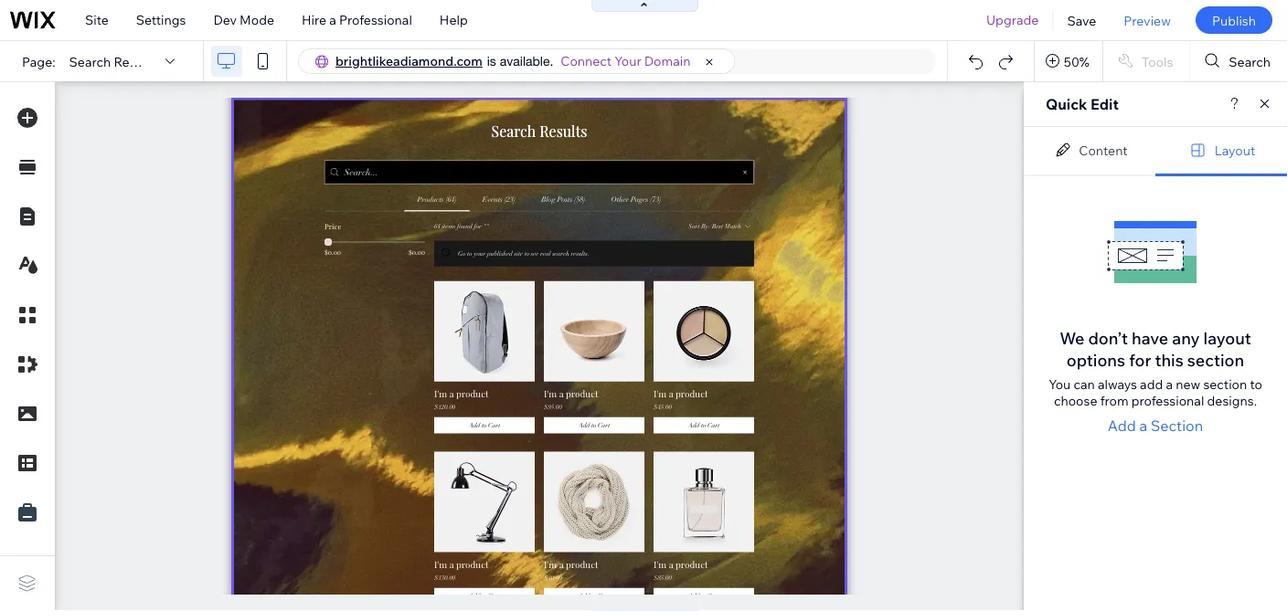 Task type: describe. For each thing, give the bounding box(es) containing it.
dev
[[213, 12, 237, 28]]

is available. connect your domain
[[487, 53, 691, 69]]

we don't have any layout options for this section you can always add a new section to choose from professional designs. add a section
[[1049, 328, 1263, 435]]

settings
[[136, 12, 186, 28]]

upgrade
[[987, 12, 1039, 28]]

designs.
[[1207, 393, 1257, 409]]

content
[[1079, 142, 1128, 158]]

don't
[[1089, 328, 1128, 348]]

you
[[1049, 377, 1071, 393]]

add a section button
[[1108, 415, 1203, 437]]

50% button
[[1035, 41, 1103, 81]]

save button
[[1054, 0, 1110, 40]]

from
[[1101, 393, 1129, 409]]

domain
[[645, 53, 691, 69]]

1 vertical spatial section
[[1204, 377, 1247, 393]]

have
[[1132, 328, 1169, 348]]

tools button
[[1104, 41, 1190, 81]]

publish
[[1212, 12, 1256, 28]]

connect
[[561, 53, 612, 69]]

hire a professional
[[302, 12, 412, 28]]

0 vertical spatial section
[[1188, 350, 1245, 370]]

any
[[1172, 328, 1200, 348]]

to
[[1250, 377, 1263, 393]]

publish button
[[1196, 6, 1273, 34]]

search for search
[[1229, 53, 1271, 69]]

quick edit
[[1046, 95, 1119, 113]]

preview button
[[1110, 0, 1185, 40]]

professional
[[1132, 393, 1205, 409]]



Task type: locate. For each thing, give the bounding box(es) containing it.
dev mode
[[213, 12, 274, 28]]

add
[[1108, 417, 1136, 435]]

quick
[[1046, 95, 1088, 113]]

search button
[[1191, 41, 1287, 81]]

section up designs.
[[1204, 377, 1247, 393]]

2 vertical spatial a
[[1140, 417, 1148, 435]]

preview
[[1124, 12, 1171, 28]]

search down site
[[69, 53, 111, 69]]

layout
[[1215, 142, 1256, 158]]

for
[[1129, 350, 1152, 370]]

hire
[[302, 12, 327, 28]]

site
[[85, 12, 109, 28]]

1 horizontal spatial search
[[1229, 53, 1271, 69]]

a
[[329, 12, 336, 28], [1166, 377, 1173, 393], [1140, 417, 1148, 435]]

section down layout
[[1188, 350, 1245, 370]]

0 horizontal spatial search
[[69, 53, 111, 69]]

1 search from the left
[[69, 53, 111, 69]]

options
[[1067, 350, 1126, 370]]

we
[[1060, 328, 1085, 348]]

available.
[[500, 53, 554, 69]]

search results
[[69, 53, 158, 69]]

a right hire
[[329, 12, 336, 28]]

search down publish
[[1229, 53, 1271, 69]]

mode
[[240, 12, 274, 28]]

your
[[615, 53, 642, 69]]

section
[[1151, 417, 1203, 435]]

2 horizontal spatial a
[[1166, 377, 1173, 393]]

is
[[487, 53, 496, 69]]

can
[[1074, 377, 1095, 393]]

help
[[440, 12, 468, 28]]

a up professional
[[1166, 377, 1173, 393]]

always
[[1098, 377, 1137, 393]]

save
[[1067, 12, 1097, 28]]

edit
[[1091, 95, 1119, 113]]

layout
[[1204, 328, 1252, 348]]

choose
[[1054, 393, 1098, 409]]

0 horizontal spatial a
[[329, 12, 336, 28]]

brightlikeadiamond.com
[[336, 53, 483, 69]]

2 search from the left
[[1229, 53, 1271, 69]]

1 vertical spatial a
[[1166, 377, 1173, 393]]

50%
[[1064, 53, 1090, 69]]

0 vertical spatial a
[[329, 12, 336, 28]]

professional
[[339, 12, 412, 28]]

results
[[114, 53, 158, 69]]

this
[[1155, 350, 1184, 370]]

new
[[1176, 377, 1201, 393]]

1 horizontal spatial a
[[1140, 417, 1148, 435]]

add
[[1140, 377, 1163, 393]]

tools
[[1142, 53, 1173, 69]]

a right add
[[1140, 417, 1148, 435]]

search for search results
[[69, 53, 111, 69]]

section
[[1188, 350, 1245, 370], [1204, 377, 1247, 393]]

search
[[69, 53, 111, 69], [1229, 53, 1271, 69]]

search inside search 'button'
[[1229, 53, 1271, 69]]



Task type: vqa. For each thing, say whether or not it's contained in the screenshot.
the left a
yes



